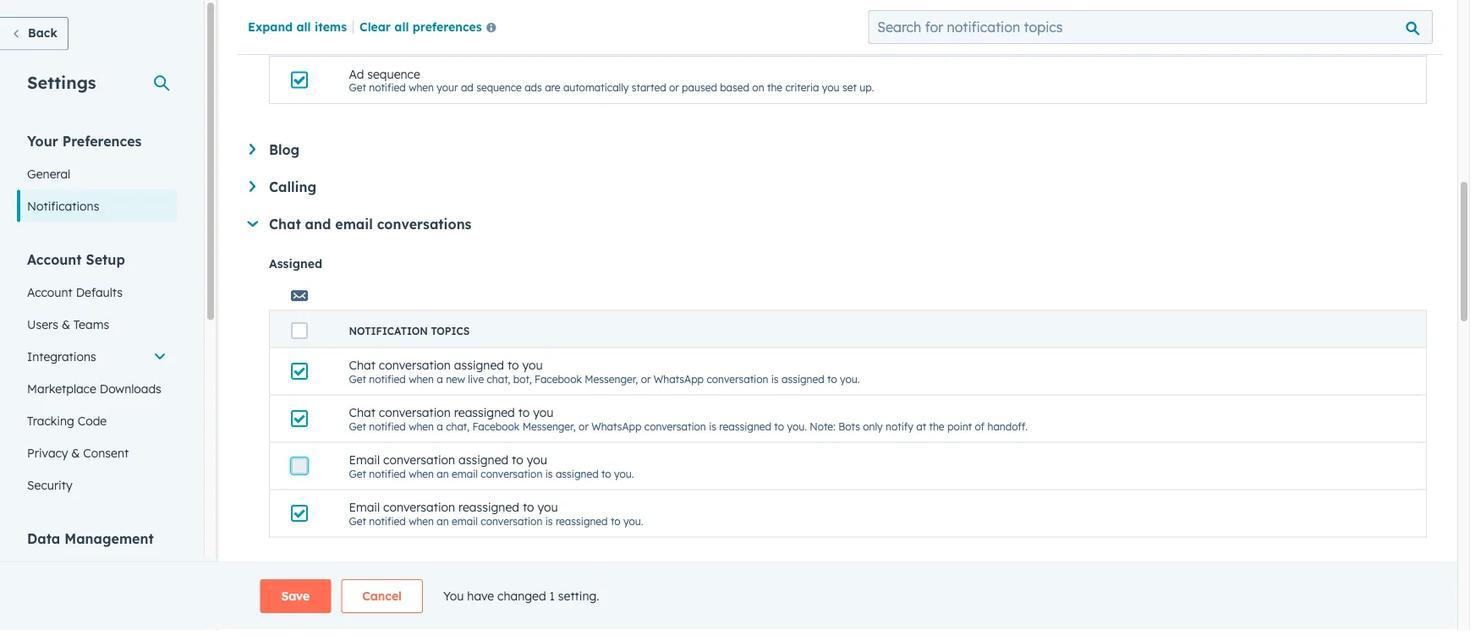 Task type: locate. For each thing, give the bounding box(es) containing it.
you for chat conversation reassigned to you
[[533, 406, 554, 420]]

notify
[[886, 420, 914, 433]]

notification topics up the new
[[349, 325, 470, 338]]

changed
[[498, 589, 546, 604]]

you inside chat conversation assigned to you get notified when a new live chat, bot, facebook messenger, or whatsapp conversation is assigned to you.
[[523, 358, 543, 373]]

get inside chat conversation reassigned to you get notified when a chat, facebook messenger, or whatsapp conversation is reassigned to you. note: bots only notify at the point of handoff.
[[349, 420, 366, 433]]

0 vertical spatial email
[[349, 453, 380, 468]]

& for users
[[62, 317, 70, 332]]

1 when from the top
[[409, 81, 434, 94]]

1 vertical spatial or
[[641, 373, 651, 386]]

0 vertical spatial an
[[437, 468, 449, 480]]

when inside chat conversation assigned to you get notified when a new live chat, bot, facebook messenger, or whatsapp conversation is assigned to you.
[[409, 373, 434, 386]]

an down email conversation assigned to you get notified when an email conversation is assigned to you.
[[437, 515, 449, 528]]

1 vertical spatial facebook
[[473, 420, 520, 433]]

1 vertical spatial an
[[437, 515, 449, 528]]

all right clear
[[395, 19, 409, 34]]

items
[[315, 19, 347, 34]]

1 vertical spatial account
[[27, 285, 73, 300]]

data management element
[[27, 529, 177, 631]]

1 horizontal spatial messenger,
[[585, 373, 638, 386]]

1 vertical spatial messenger,
[[523, 420, 576, 433]]

reassigned up setting.
[[556, 515, 608, 528]]

1 notification from the top
[[349, 33, 428, 46]]

2 horizontal spatial or
[[669, 81, 679, 94]]

up.
[[860, 81, 875, 94]]

notified inside email conversation reassigned to you get notified when an email conversation is reassigned to you.
[[369, 515, 406, 528]]

when inside 'ad sequence get notified when your ad sequence ads are automatically started or paused based on the criteria you set up.'
[[409, 81, 434, 94]]

1 an from the top
[[437, 468, 449, 480]]

email for email conversation assigned to you
[[349, 453, 380, 468]]

topics up your
[[431, 33, 470, 46]]

chat for chat conversation assigned to you get notified when a new live chat, bot, facebook messenger, or whatsapp conversation is assigned to you.
[[349, 358, 376, 373]]

1 a from the top
[[437, 373, 443, 386]]

or inside chat conversation reassigned to you get notified when a chat, facebook messenger, or whatsapp conversation is reassigned to you. note: bots only notify at the point of handoff.
[[579, 420, 589, 433]]

you for email conversation assigned to you
[[527, 453, 547, 468]]

1 horizontal spatial &
[[71, 446, 80, 460]]

a left the new
[[437, 373, 443, 386]]

is inside chat conversation assigned to you get notified when a new live chat, bot, facebook messenger, or whatsapp conversation is assigned to you.
[[772, 373, 779, 386]]

you for chat conversation assigned to you
[[523, 358, 543, 373]]

you down email conversation assigned to you get notified when an email conversation is assigned to you.
[[538, 500, 558, 515]]

account setup element
[[17, 250, 177, 501]]

you right live
[[523, 358, 543, 373]]

4 get from the top
[[349, 468, 366, 480]]

& right users
[[62, 317, 70, 332]]

or
[[669, 81, 679, 94], [641, 373, 651, 386], [579, 420, 589, 433]]

3 when from the top
[[409, 420, 434, 433]]

you down chat conversation assigned to you get notified when a new live chat, bot, facebook messenger, or whatsapp conversation is assigned to you.
[[533, 406, 554, 420]]

a for assigned
[[437, 373, 443, 386]]

notified inside chat conversation assigned to you get notified when a new live chat, bot, facebook messenger, or whatsapp conversation is assigned to you.
[[369, 373, 406, 386]]

all left items
[[297, 19, 311, 34]]

security link
[[17, 469, 177, 501]]

1 vertical spatial caret image
[[250, 182, 256, 192]]

get inside email conversation assigned to you get notified when an email conversation is assigned to you.
[[349, 468, 366, 480]]

marketplace
[[27, 381, 96, 396]]

or for you
[[579, 420, 589, 433]]

sequence right ad
[[368, 67, 420, 81]]

get
[[349, 81, 366, 94], [349, 373, 366, 386], [349, 420, 366, 433], [349, 468, 366, 480], [349, 515, 366, 528]]

2 caret image from the top
[[250, 182, 256, 192]]

a inside chat conversation assigned to you get notified when a new live chat, bot, facebook messenger, or whatsapp conversation is assigned to you.
[[437, 373, 443, 386]]

2 vertical spatial email
[[452, 515, 478, 528]]

chat, inside chat conversation reassigned to you get notified when a chat, facebook messenger, or whatsapp conversation is reassigned to you. note: bots only notify at the point of handoff.
[[446, 420, 470, 433]]

5 when from the top
[[409, 515, 434, 528]]

to
[[508, 358, 519, 373], [828, 373, 838, 386], [519, 406, 530, 420], [775, 420, 785, 433], [512, 453, 524, 468], [602, 468, 612, 480], [523, 500, 534, 515], [611, 515, 621, 528]]

1 vertical spatial the
[[930, 420, 945, 433]]

&
[[62, 317, 70, 332], [71, 446, 80, 460]]

2 notification from the top
[[349, 325, 428, 338]]

0 vertical spatial notification
[[349, 33, 428, 46]]

expand
[[248, 19, 293, 34]]

1 get from the top
[[349, 81, 366, 94]]

2 vertical spatial or
[[579, 420, 589, 433]]

sequence right 'ad'
[[477, 81, 522, 94]]

1 notified from the top
[[369, 81, 406, 94]]

0 vertical spatial account
[[27, 251, 82, 268]]

conversation
[[379, 358, 451, 373], [707, 373, 769, 386], [379, 406, 451, 420], [645, 420, 706, 433], [383, 453, 455, 468], [481, 468, 543, 480], [383, 500, 455, 515], [481, 515, 543, 528]]

0 horizontal spatial or
[[579, 420, 589, 433]]

the right the at
[[930, 420, 945, 433]]

notified inside email conversation assigned to you get notified when an email conversation is assigned to you.
[[369, 468, 406, 480]]

you. inside chat conversation reassigned to you get notified when a chat, facebook messenger, or whatsapp conversation is reassigned to you. note: bots only notify at the point of handoff.
[[787, 420, 807, 433]]

0 vertical spatial or
[[669, 81, 679, 94]]

set
[[843, 81, 857, 94]]

2 all from the left
[[395, 19, 409, 34]]

you inside chat conversation reassigned to you get notified when a chat, facebook messenger, or whatsapp conversation is reassigned to you. note: bots only notify at the point of handoff.
[[533, 406, 554, 420]]

& for privacy
[[71, 446, 80, 460]]

caret image
[[250, 144, 256, 155], [250, 182, 256, 192]]

when for email conversation reassigned to you
[[409, 515, 434, 528]]

5 get from the top
[[349, 515, 366, 528]]

caret image inside calling dropdown button
[[250, 182, 256, 192]]

settings
[[27, 72, 96, 93]]

an up email conversation reassigned to you get notified when an email conversation is reassigned to you.
[[437, 468, 449, 480]]

2 when from the top
[[409, 373, 434, 386]]

1 horizontal spatial or
[[641, 373, 651, 386]]

you. inside email conversation reassigned to you get notified when an email conversation is reassigned to you.
[[624, 515, 644, 528]]

your preferences element
[[17, 132, 177, 222]]

0 vertical spatial messenger,
[[585, 373, 638, 386]]

you. inside chat conversation assigned to you get notified when a new live chat, bot, facebook messenger, or whatsapp conversation is assigned to you.
[[840, 373, 860, 386]]

get for chat conversation reassigned to you
[[349, 420, 366, 433]]

reassigned
[[454, 406, 515, 420], [720, 420, 772, 433], [459, 500, 520, 515], [556, 515, 608, 528]]

account inside "account defaults" link
[[27, 285, 73, 300]]

your
[[27, 132, 58, 149]]

1 topics from the top
[[431, 33, 470, 46]]

an inside email conversation reassigned to you get notified when an email conversation is reassigned to you.
[[437, 515, 449, 528]]

chat conversation reassigned to you get notified when a chat, facebook messenger, or whatsapp conversation is reassigned to you. note: bots only notify at the point of handoff.
[[349, 406, 1028, 433]]

email inside email conversation reassigned to you get notified when an email conversation is reassigned to you.
[[349, 500, 380, 515]]

5 notified from the top
[[369, 515, 406, 528]]

0 vertical spatial notification topics
[[349, 33, 470, 46]]

account up users
[[27, 285, 73, 300]]

or inside chat conversation assigned to you get notified when a new live chat, bot, facebook messenger, or whatsapp conversation is assigned to you.
[[641, 373, 651, 386]]

1 horizontal spatial facebook
[[535, 373, 582, 386]]

messenger,
[[585, 373, 638, 386], [523, 420, 576, 433]]

1 vertical spatial &
[[71, 446, 80, 460]]

& right privacy
[[71, 446, 80, 460]]

email conversation reassigned to you get notified when an email conversation is reassigned to you.
[[349, 500, 644, 528]]

2 a from the top
[[437, 420, 443, 433]]

1 vertical spatial chat
[[349, 358, 376, 373]]

2 notified from the top
[[369, 373, 406, 386]]

0 vertical spatial facebook
[[535, 373, 582, 386]]

email up email conversation reassigned to you get notified when an email conversation is reassigned to you.
[[452, 468, 478, 480]]

you
[[443, 589, 464, 604]]

chat for chat and email conversations
[[269, 216, 301, 233]]

assigned
[[454, 358, 504, 373], [782, 373, 825, 386], [459, 453, 509, 468], [556, 468, 599, 480]]

a up email conversation assigned to you get notified when an email conversation is assigned to you.
[[437, 420, 443, 433]]

caret image left blog
[[250, 144, 256, 155]]

the
[[768, 81, 783, 94], [930, 420, 945, 433]]

0 horizontal spatial messenger,
[[523, 420, 576, 433]]

get for chat conversation assigned to you
[[349, 373, 366, 386]]

messenger, inside chat conversation assigned to you get notified when a new live chat, bot, facebook messenger, or whatsapp conversation is assigned to you.
[[585, 373, 638, 386]]

users
[[27, 317, 58, 332]]

are
[[545, 81, 561, 94]]

calling
[[269, 179, 317, 196]]

4 notified from the top
[[369, 468, 406, 480]]

0 horizontal spatial all
[[297, 19, 311, 34]]

defaults
[[76, 285, 123, 300]]

notified inside chat conversation reassigned to you get notified when a chat, facebook messenger, or whatsapp conversation is reassigned to you. note: bots only notify at the point of handoff.
[[369, 420, 406, 433]]

when inside email conversation assigned to you get notified when an email conversation is assigned to you.
[[409, 468, 434, 480]]

conversations
[[377, 216, 472, 233]]

whatsapp inside chat conversation reassigned to you get notified when a chat, facebook messenger, or whatsapp conversation is reassigned to you. note: bots only notify at the point of handoff.
[[592, 420, 642, 433]]

0 vertical spatial chat,
[[487, 373, 511, 386]]

chat
[[269, 216, 301, 233], [349, 358, 376, 373], [349, 406, 376, 420]]

when for chat conversation reassigned to you
[[409, 420, 434, 433]]

account up account defaults
[[27, 251, 82, 268]]

account for account setup
[[27, 251, 82, 268]]

0 vertical spatial caret image
[[250, 144, 256, 155]]

chat,
[[487, 373, 511, 386], [446, 420, 470, 433]]

1 vertical spatial email
[[452, 468, 478, 480]]

1 horizontal spatial all
[[395, 19, 409, 34]]

when inside chat conversation reassigned to you get notified when a chat, facebook messenger, or whatsapp conversation is reassigned to you. note: bots only notify at the point of handoff.
[[409, 420, 434, 433]]

1 horizontal spatial the
[[930, 420, 945, 433]]

you inside email conversation reassigned to you get notified when an email conversation is reassigned to you.
[[538, 500, 558, 515]]

or up chat conversation reassigned to you get notified when a chat, facebook messenger, or whatsapp conversation is reassigned to you. note: bots only notify at the point of handoff.
[[641, 373, 651, 386]]

get for email conversation reassigned to you
[[349, 515, 366, 528]]

you left set
[[822, 81, 840, 94]]

preferences
[[62, 132, 142, 149]]

downloads
[[100, 381, 161, 396]]

0 vertical spatial chat
[[269, 216, 301, 233]]

messenger, inside chat conversation reassigned to you get notified when a chat, facebook messenger, or whatsapp conversation is reassigned to you. note: bots only notify at the point of handoff.
[[523, 420, 576, 433]]

0 horizontal spatial facebook
[[473, 420, 520, 433]]

0 horizontal spatial whatsapp
[[592, 420, 642, 433]]

facebook up email conversation assigned to you get notified when an email conversation is assigned to you.
[[473, 420, 520, 433]]

notified inside 'ad sequence get notified when your ad sequence ads are automatically started or paused based on the criteria you set up.'
[[369, 81, 406, 94]]

2 topics from the top
[[431, 325, 470, 338]]

is
[[772, 373, 779, 386], [709, 420, 717, 433], [546, 468, 553, 480], [546, 515, 553, 528]]

you.
[[840, 373, 860, 386], [787, 420, 807, 433], [614, 468, 634, 480], [624, 515, 644, 528]]

facebook right bot,
[[535, 373, 582, 386]]

2 an from the top
[[437, 515, 449, 528]]

cancel button
[[341, 580, 423, 614]]

notified for chat conversation reassigned to you
[[369, 420, 406, 433]]

1 vertical spatial topics
[[431, 325, 470, 338]]

0 vertical spatial the
[[768, 81, 783, 94]]

reassigned down live
[[454, 406, 515, 420]]

get inside email conversation reassigned to you get notified when an email conversation is reassigned to you.
[[349, 515, 366, 528]]

a
[[437, 373, 443, 386], [437, 420, 443, 433]]

bots
[[839, 420, 861, 433]]

when
[[409, 81, 434, 94], [409, 373, 434, 386], [409, 420, 434, 433], [409, 468, 434, 480], [409, 515, 434, 528]]

is inside email conversation assigned to you get notified when an email conversation is assigned to you.
[[546, 468, 553, 480]]

you inside email conversation assigned to you get notified when an email conversation is assigned to you.
[[527, 453, 547, 468]]

all
[[297, 19, 311, 34], [395, 19, 409, 34]]

a inside chat conversation reassigned to you get notified when a chat, facebook messenger, or whatsapp conversation is reassigned to you. note: bots only notify at the point of handoff.
[[437, 420, 443, 433]]

chat for chat conversation reassigned to you get notified when a chat, facebook messenger, or whatsapp conversation is reassigned to you. note: bots only notify at the point of handoff.
[[349, 406, 376, 420]]

facebook
[[535, 373, 582, 386], [473, 420, 520, 433]]

0 vertical spatial &
[[62, 317, 70, 332]]

expand all items
[[248, 19, 347, 34]]

2 email from the top
[[349, 500, 380, 515]]

notified for email conversation assigned to you
[[369, 468, 406, 480]]

account for account defaults
[[27, 285, 73, 300]]

automatically
[[564, 81, 629, 94]]

an for assigned
[[437, 468, 449, 480]]

email inside email conversation assigned to you get notified when an email conversation is assigned to you.
[[452, 468, 478, 480]]

topics up the new
[[431, 325, 470, 338]]

3 notified from the top
[[369, 420, 406, 433]]

notified for email conversation reassigned to you
[[369, 515, 406, 528]]

1 caret image from the top
[[250, 144, 256, 155]]

2 vertical spatial chat
[[349, 406, 376, 420]]

notification topics
[[349, 33, 470, 46], [349, 325, 470, 338]]

mention
[[269, 579, 317, 594]]

have
[[467, 589, 494, 604]]

1 vertical spatial notification topics
[[349, 325, 470, 338]]

1 vertical spatial notification
[[349, 325, 428, 338]]

or down chat conversation assigned to you get notified when a new live chat, bot, facebook messenger, or whatsapp conversation is assigned to you.
[[579, 420, 589, 433]]

1 account from the top
[[27, 251, 82, 268]]

2 get from the top
[[349, 373, 366, 386]]

or right "started"
[[669, 81, 679, 94]]

blog button
[[250, 142, 1428, 159]]

email for email conversation reassigned to you
[[452, 515, 478, 528]]

0 vertical spatial whatsapp
[[654, 373, 704, 386]]

you up email conversation reassigned to you get notified when an email conversation is reassigned to you.
[[527, 453, 547, 468]]

4 when from the top
[[409, 468, 434, 480]]

notification
[[349, 33, 428, 46], [349, 325, 428, 338]]

1 vertical spatial chat,
[[446, 420, 470, 433]]

save
[[281, 589, 310, 604]]

email inside email conversation reassigned to you get notified when an email conversation is reassigned to you.
[[452, 515, 478, 528]]

caret image inside the 'blog' dropdown button
[[250, 144, 256, 155]]

when inside email conversation reassigned to you get notified when an email conversation is reassigned to you.
[[409, 515, 434, 528]]

email down email conversation assigned to you get notified when an email conversation is assigned to you.
[[452, 515, 478, 528]]

email inside email conversation assigned to you get notified when an email conversation is assigned to you.
[[349, 453, 380, 468]]

assigned
[[269, 257, 322, 272]]

1 vertical spatial a
[[437, 420, 443, 433]]

setting.
[[558, 589, 600, 604]]

0 horizontal spatial chat,
[[446, 420, 470, 433]]

0 vertical spatial topics
[[431, 33, 470, 46]]

based
[[720, 81, 750, 94]]

chat, down the new
[[446, 420, 470, 433]]

1 all from the left
[[297, 19, 311, 34]]

setup
[[86, 251, 125, 268]]

chat inside chat conversation assigned to you get notified when a new live chat, bot, facebook messenger, or whatsapp conversation is assigned to you.
[[349, 358, 376, 373]]

1 horizontal spatial sequence
[[477, 81, 522, 94]]

the inside 'ad sequence get notified when your ad sequence ads are automatically started or paused based on the criteria you set up.'
[[768, 81, 783, 94]]

0 horizontal spatial &
[[62, 317, 70, 332]]

an inside email conversation assigned to you get notified when an email conversation is assigned to you.
[[437, 468, 449, 480]]

1 vertical spatial email
[[349, 500, 380, 515]]

notified for chat conversation assigned to you
[[369, 373, 406, 386]]

0 vertical spatial a
[[437, 373, 443, 386]]

or for when
[[669, 81, 679, 94]]

a for reassigned
[[437, 420, 443, 433]]

get for email conversation assigned to you
[[349, 468, 366, 480]]

chat inside chat conversation reassigned to you get notified when a chat, facebook messenger, or whatsapp conversation is reassigned to you. note: bots only notify at the point of handoff.
[[349, 406, 376, 420]]

live
[[468, 373, 484, 386]]

1 horizontal spatial chat,
[[487, 373, 511, 386]]

2 account from the top
[[27, 285, 73, 300]]

the right on
[[768, 81, 783, 94]]

1 email from the top
[[349, 453, 380, 468]]

0 horizontal spatial the
[[768, 81, 783, 94]]

1 vertical spatial whatsapp
[[592, 420, 642, 433]]

1 horizontal spatial whatsapp
[[654, 373, 704, 386]]

notified
[[369, 81, 406, 94], [369, 373, 406, 386], [369, 420, 406, 433], [369, 468, 406, 480], [369, 515, 406, 528]]

reassigned down email conversation assigned to you get notified when an email conversation is assigned to you.
[[459, 500, 520, 515]]

whatsapp up chat conversation reassigned to you get notified when a chat, facebook messenger, or whatsapp conversation is reassigned to you. note: bots only notify at the point of handoff.
[[654, 373, 704, 386]]

consent
[[83, 446, 129, 460]]

cancel
[[362, 589, 402, 604]]

all inside button
[[395, 19, 409, 34]]

or inside 'ad sequence get notified when your ad sequence ads are automatically started or paused based on the criteria you set up.'
[[669, 81, 679, 94]]

notification topics up your
[[349, 33, 470, 46]]

3 get from the top
[[349, 420, 366, 433]]

you. inside email conversation assigned to you get notified when an email conversation is assigned to you.
[[614, 468, 634, 480]]

whatsapp
[[654, 373, 704, 386], [592, 420, 642, 433]]

caret image for blog
[[250, 144, 256, 155]]

email right and on the top left
[[335, 216, 373, 233]]

you
[[822, 81, 840, 94], [523, 358, 543, 373], [533, 406, 554, 420], [527, 453, 547, 468], [538, 500, 558, 515]]

you for email conversation reassigned to you
[[538, 500, 558, 515]]

data management
[[27, 530, 154, 547]]

get inside chat conversation assigned to you get notified when a new live chat, bot, facebook messenger, or whatsapp conversation is assigned to you.
[[349, 373, 366, 386]]

management
[[64, 530, 154, 547]]

chat, right live
[[487, 373, 511, 386]]

caret image up caret image
[[250, 182, 256, 192]]

1 notification topics from the top
[[349, 33, 470, 46]]

whatsapp down chat conversation assigned to you get notified when a new live chat, bot, facebook messenger, or whatsapp conversation is assigned to you.
[[592, 420, 642, 433]]



Task type: vqa. For each thing, say whether or not it's contained in the screenshot.


Task type: describe. For each thing, give the bounding box(es) containing it.
whatsapp inside chat conversation assigned to you get notified when a new live chat, bot, facebook messenger, or whatsapp conversation is assigned to you.
[[654, 373, 704, 386]]

account setup
[[27, 251, 125, 268]]

notifications
[[27, 198, 99, 213]]

0 vertical spatial email
[[335, 216, 373, 233]]

ads
[[525, 81, 542, 94]]

1
[[550, 589, 555, 604]]

you have changed 1 setting.
[[443, 589, 600, 604]]

privacy & consent
[[27, 446, 129, 460]]

ad
[[349, 67, 364, 81]]

reassigned left note:
[[720, 420, 772, 433]]

your preferences
[[27, 132, 142, 149]]

the inside chat conversation reassigned to you get notified when a chat, facebook messenger, or whatsapp conversation is reassigned to you. note: bots only notify at the point of handoff.
[[930, 420, 945, 433]]

account defaults
[[27, 285, 123, 300]]

and
[[305, 216, 331, 233]]

privacy
[[27, 446, 68, 460]]

clear
[[360, 19, 391, 34]]

bot,
[[513, 373, 532, 386]]

users & teams link
[[17, 308, 177, 341]]

chat conversation assigned to you get notified when a new live chat, bot, facebook messenger, or whatsapp conversation is assigned to you.
[[349, 358, 860, 386]]

your
[[437, 81, 458, 94]]

notifications link
[[17, 190, 177, 222]]

0 horizontal spatial sequence
[[368, 67, 420, 81]]

blog
[[269, 142, 300, 159]]

at
[[917, 420, 927, 433]]

caret image
[[247, 221, 258, 227]]

all for clear
[[395, 19, 409, 34]]

an for reassigned
[[437, 515, 449, 528]]

ad sequence get notified when your ad sequence ads are automatically started or paused based on the criteria you set up.
[[349, 67, 875, 94]]

privacy & consent link
[[17, 437, 177, 469]]

of
[[975, 420, 985, 433]]

is inside email conversation reassigned to you get notified when an email conversation is reassigned to you.
[[546, 515, 553, 528]]

back
[[28, 25, 57, 40]]

save button
[[260, 580, 331, 614]]

chat and email conversations
[[269, 216, 472, 233]]

back link
[[0, 17, 68, 50]]

tracking code
[[27, 413, 107, 428]]

account defaults link
[[17, 276, 177, 308]]

integrations button
[[17, 341, 177, 373]]

criteria
[[786, 81, 820, 94]]

users & teams
[[27, 317, 109, 332]]

you inside 'ad sequence get notified when your ad sequence ads are automatically started or paused based on the criteria you set up.'
[[822, 81, 840, 94]]

clear all preferences
[[360, 19, 482, 34]]

integrations
[[27, 349, 96, 364]]

chat, inside chat conversation assigned to you get notified when a new live chat, bot, facebook messenger, or whatsapp conversation is assigned to you.
[[487, 373, 511, 386]]

email for email conversation reassigned to you
[[349, 500, 380, 515]]

on
[[753, 81, 765, 94]]

expand all items button
[[248, 19, 347, 34]]

marketplace downloads link
[[17, 373, 177, 405]]

caret image for calling
[[250, 182, 256, 192]]

all for expand
[[297, 19, 311, 34]]

email conversation assigned to you get notified when an email conversation is assigned to you.
[[349, 453, 634, 480]]

point
[[948, 420, 973, 433]]

clear all preferences button
[[360, 18, 503, 38]]

facebook inside chat conversation reassigned to you get notified when a chat, facebook messenger, or whatsapp conversation is reassigned to you. note: bots only notify at the point of handoff.
[[473, 420, 520, 433]]

2 notification topics from the top
[[349, 325, 470, 338]]

new
[[446, 373, 465, 386]]

paused
[[682, 81, 718, 94]]

tracking
[[27, 413, 74, 428]]

note:
[[810, 420, 836, 433]]

started
[[632, 81, 667, 94]]

tracking code link
[[17, 405, 177, 437]]

when for email conversation assigned to you
[[409, 468, 434, 480]]

only
[[864, 420, 883, 433]]

when for chat conversation assigned to you
[[409, 373, 434, 386]]

marketplace downloads
[[27, 381, 161, 396]]

preferences
[[413, 19, 482, 34]]

handoff.
[[988, 420, 1028, 433]]

ad
[[461, 81, 474, 94]]

chat and email conversations button
[[247, 216, 1428, 233]]

facebook inside chat conversation assigned to you get notified when a new live chat, bot, facebook messenger, or whatsapp conversation is assigned to you.
[[535, 373, 582, 386]]

Search for notification topics search field
[[869, 10, 1434, 44]]

teams
[[74, 317, 109, 332]]

general link
[[17, 158, 177, 190]]

code
[[78, 413, 107, 428]]

email for email conversation assigned to you
[[452, 468, 478, 480]]

calling button
[[250, 179, 1428, 196]]

general
[[27, 166, 70, 181]]

security
[[27, 478, 72, 493]]

get inside 'ad sequence get notified when your ad sequence ads are automatically started or paused based on the criteria you set up.'
[[349, 81, 366, 94]]

data
[[27, 530, 60, 547]]

is inside chat conversation reassigned to you get notified when a chat, facebook messenger, or whatsapp conversation is reassigned to you. note: bots only notify at the point of handoff.
[[709, 420, 717, 433]]



